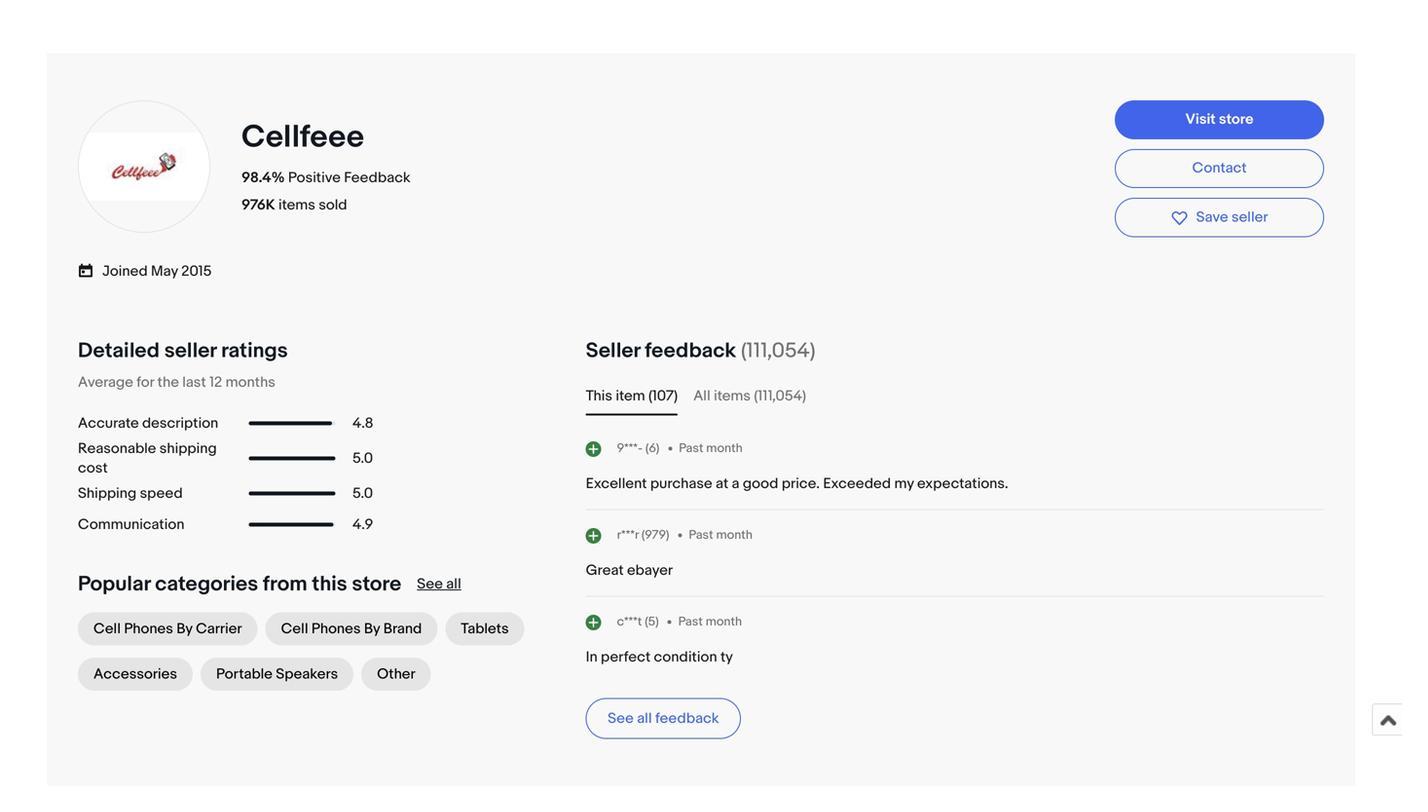 Task type: vqa. For each thing, say whether or not it's contained in the screenshot.
VISIT STORE Link
yes



Task type: describe. For each thing, give the bounding box(es) containing it.
shipping
[[160, 440, 217, 457]]

98.4%
[[242, 169, 285, 186]]

past for perfect
[[679, 614, 703, 630]]

12
[[210, 374, 222, 391]]

other
[[377, 665, 416, 683]]

price.
[[782, 475, 820, 492]]

detailed
[[78, 338, 160, 363]]

ty
[[721, 648, 734, 666]]

cell for cell phones by brand
[[281, 620, 308, 638]]

c***t
[[617, 614, 642, 629]]

contact
[[1193, 160, 1247, 177]]

by for brand
[[364, 620, 380, 638]]

last
[[182, 374, 206, 391]]

from
[[263, 571, 308, 597]]

feedback
[[344, 169, 411, 186]]

popular categories from this store
[[78, 571, 402, 597]]

purchase
[[651, 475, 713, 492]]

cellfeee
[[242, 118, 364, 156]]

save
[[1197, 209, 1229, 226]]

accurate description
[[78, 414, 218, 432]]

r***r (979)
[[617, 527, 670, 543]]

tablets link
[[445, 612, 525, 645]]

great ebayer
[[586, 562, 673, 579]]

excellent
[[586, 475, 647, 492]]

visit
[[1186, 111, 1216, 128]]

contact link
[[1116, 149, 1325, 188]]

items for 976k
[[279, 196, 316, 214]]

past month for ebayer
[[689, 528, 753, 543]]

great
[[586, 562, 624, 579]]

cell phones by brand link
[[266, 612, 438, 645]]

carrier
[[196, 620, 242, 638]]

seller feedback (111,054)
[[586, 338, 816, 363]]

4.9
[[353, 516, 373, 533]]

communication
[[78, 516, 185, 533]]

perfect
[[601, 648, 651, 666]]

see for see all
[[417, 575, 443, 593]]

9***-
[[617, 441, 643, 456]]

for
[[137, 374, 154, 391]]

shipping
[[78, 485, 137, 502]]

my
[[895, 475, 914, 492]]

reasonable shipping cost
[[78, 440, 217, 477]]

sold
[[319, 196, 347, 214]]

month for purchase
[[707, 441, 743, 456]]

phones for carrier
[[124, 620, 173, 638]]

see all
[[417, 575, 462, 593]]

joined may 2015
[[102, 263, 212, 280]]

month for ebayer
[[717, 528, 753, 543]]

(5)
[[645, 614, 659, 629]]

(979)
[[642, 527, 670, 543]]

all
[[694, 387, 711, 405]]

average
[[78, 374, 133, 391]]

this item (107)
[[586, 387, 678, 405]]

976k
[[242, 196, 275, 214]]

accurate
[[78, 414, 139, 432]]

in
[[586, 648, 598, 666]]

past month for perfect
[[679, 614, 742, 630]]

(111,054) for all items (111,054)
[[754, 387, 807, 405]]

average for the last 12 months
[[78, 374, 276, 391]]

in perfect condition ty
[[586, 648, 734, 666]]

cell phones by brand
[[281, 620, 422, 638]]

excellent purchase at a good price. exceeded my expectations.
[[586, 475, 1009, 492]]

1 vertical spatial feedback
[[656, 710, 720, 727]]

5.0 for shipping
[[353, 450, 373, 467]]

expectations.
[[918, 475, 1009, 492]]

cell phones by carrier
[[94, 620, 242, 638]]

(6)
[[646, 441, 660, 456]]

speed
[[140, 485, 183, 502]]

joined
[[102, 263, 148, 280]]

items for all
[[714, 387, 751, 405]]

portable speakers link
[[201, 658, 354, 691]]

0 vertical spatial feedback
[[645, 338, 737, 363]]

portable
[[216, 665, 273, 683]]

all items (111,054)
[[694, 387, 807, 405]]

r***r
[[617, 527, 639, 543]]

5.0 for speed
[[353, 485, 373, 502]]

0 horizontal spatial store
[[352, 571, 402, 597]]



Task type: locate. For each thing, give the bounding box(es) containing it.
1 horizontal spatial seller
[[1232, 209, 1269, 226]]

past month
[[679, 441, 743, 456], [689, 528, 753, 543], [679, 614, 742, 630]]

1 vertical spatial seller
[[164, 338, 217, 363]]

detailed seller ratings
[[78, 338, 288, 363]]

tab list containing this item (107)
[[586, 384, 1325, 408]]

save seller button
[[1116, 198, 1325, 237]]

the
[[157, 374, 179, 391]]

speakers
[[276, 665, 338, 683]]

feedback
[[645, 338, 737, 363], [656, 710, 720, 727]]

see all feedback
[[608, 710, 720, 727]]

month up the at
[[707, 441, 743, 456]]

cell phones by carrier link
[[78, 612, 258, 645]]

0 horizontal spatial items
[[279, 196, 316, 214]]

all up tablets link
[[446, 575, 462, 593]]

month
[[707, 441, 743, 456], [717, 528, 753, 543], [706, 614, 742, 630]]

2 vertical spatial past month
[[679, 614, 742, 630]]

seller for detailed
[[164, 338, 217, 363]]

by left brand
[[364, 620, 380, 638]]

(111,054) for seller feedback (111,054)
[[741, 338, 816, 363]]

5.0 up 4.9
[[353, 485, 373, 502]]

past for purchase
[[679, 441, 704, 456]]

items inside tab list
[[714, 387, 751, 405]]

past up purchase
[[679, 441, 704, 456]]

store inside the visit store link
[[1220, 111, 1254, 128]]

1 vertical spatial 5.0
[[353, 485, 373, 502]]

0 vertical spatial past month
[[679, 441, 743, 456]]

see up brand
[[417, 575, 443, 593]]

1 cell from the left
[[94, 620, 121, 638]]

c***t (5)
[[617, 614, 659, 629]]

(107)
[[649, 387, 678, 405]]

0 vertical spatial items
[[279, 196, 316, 214]]

0 vertical spatial store
[[1220, 111, 1254, 128]]

2 vertical spatial month
[[706, 614, 742, 630]]

2 5.0 from the top
[[353, 485, 373, 502]]

1 horizontal spatial items
[[714, 387, 751, 405]]

past month down the at
[[689, 528, 753, 543]]

2 by from the left
[[364, 620, 380, 638]]

1 vertical spatial store
[[352, 571, 402, 597]]

store right this
[[352, 571, 402, 597]]

seller for save
[[1232, 209, 1269, 226]]

phones
[[124, 620, 173, 638], [312, 620, 361, 638]]

(111,054) right all
[[754, 387, 807, 405]]

4.8
[[353, 414, 374, 432]]

popular
[[78, 571, 151, 597]]

0 horizontal spatial phones
[[124, 620, 173, 638]]

2 cell from the left
[[281, 620, 308, 638]]

1 vertical spatial past
[[689, 528, 714, 543]]

see all link
[[417, 575, 462, 593]]

store
[[1220, 111, 1254, 128], [352, 571, 402, 597]]

1 vertical spatial (111,054)
[[754, 387, 807, 405]]

a
[[732, 475, 740, 492]]

seller right the "save"
[[1232, 209, 1269, 226]]

save seller
[[1197, 209, 1269, 226]]

tab list
[[586, 384, 1325, 408]]

other link
[[362, 658, 431, 691]]

visit store link
[[1116, 101, 1325, 140]]

1 phones from the left
[[124, 620, 173, 638]]

past month up the at
[[679, 441, 743, 456]]

portable speakers
[[216, 665, 338, 683]]

seller inside the "save seller" button
[[1232, 209, 1269, 226]]

0 vertical spatial all
[[446, 575, 462, 593]]

2 phones from the left
[[312, 620, 361, 638]]

5.0
[[353, 450, 373, 467], [353, 485, 373, 502]]

phones inside cell phones by carrier link
[[124, 620, 173, 638]]

0 vertical spatial 5.0
[[353, 450, 373, 467]]

positive
[[288, 169, 341, 186]]

exceeded
[[824, 475, 892, 492]]

this
[[312, 571, 347, 597]]

1 by from the left
[[177, 620, 193, 638]]

1 horizontal spatial store
[[1220, 111, 1254, 128]]

reasonable
[[78, 440, 156, 457]]

condition
[[654, 648, 718, 666]]

1 horizontal spatial all
[[637, 710, 652, 727]]

0 vertical spatial see
[[417, 575, 443, 593]]

1 5.0 from the top
[[353, 450, 373, 467]]

seller
[[586, 338, 641, 363]]

all down in perfect condition ty
[[637, 710, 652, 727]]

5.0 down 4.8
[[353, 450, 373, 467]]

phones inside cell phones by brand link
[[312, 620, 361, 638]]

may
[[151, 263, 178, 280]]

ebayer
[[627, 562, 673, 579]]

month for perfect
[[706, 614, 742, 630]]

see
[[417, 575, 443, 593], [608, 710, 634, 727]]

past up 'condition'
[[679, 614, 703, 630]]

past right (979)
[[689, 528, 714, 543]]

phones down this
[[312, 620, 361, 638]]

2 vertical spatial past
[[679, 614, 703, 630]]

past month for purchase
[[679, 441, 743, 456]]

feedback down 'condition'
[[656, 710, 720, 727]]

976k items sold
[[242, 196, 347, 214]]

9***- (6)
[[617, 441, 660, 456]]

1 horizontal spatial phones
[[312, 620, 361, 638]]

seller
[[1232, 209, 1269, 226], [164, 338, 217, 363]]

item
[[616, 387, 646, 405]]

1 vertical spatial all
[[637, 710, 652, 727]]

0 vertical spatial seller
[[1232, 209, 1269, 226]]

seller up last
[[164, 338, 217, 363]]

1 vertical spatial month
[[717, 528, 753, 543]]

0 horizontal spatial all
[[446, 575, 462, 593]]

0 vertical spatial past
[[679, 441, 704, 456]]

items right all
[[714, 387, 751, 405]]

all for see all
[[446, 575, 462, 593]]

tablets
[[461, 620, 509, 638]]

accessories
[[94, 665, 177, 683]]

feedback up all
[[645, 338, 737, 363]]

categories
[[155, 571, 258, 597]]

past for ebayer
[[689, 528, 714, 543]]

cost
[[78, 459, 108, 477]]

cell down popular
[[94, 620, 121, 638]]

description
[[142, 414, 218, 432]]

0 horizontal spatial see
[[417, 575, 443, 593]]

98.4% positive feedback
[[242, 169, 411, 186]]

0 vertical spatial month
[[707, 441, 743, 456]]

visit store
[[1186, 111, 1254, 128]]

1 vertical spatial see
[[608, 710, 634, 727]]

0 horizontal spatial cell
[[94, 620, 121, 638]]

by left carrier
[[177, 620, 193, 638]]

see for see all feedback
[[608, 710, 634, 727]]

phones for brand
[[312, 620, 361, 638]]

0 vertical spatial (111,054)
[[741, 338, 816, 363]]

1 vertical spatial past month
[[689, 528, 753, 543]]

0 horizontal spatial by
[[177, 620, 193, 638]]

items
[[279, 196, 316, 214], [714, 387, 751, 405]]

cell for cell phones by carrier
[[94, 620, 121, 638]]

1 horizontal spatial by
[[364, 620, 380, 638]]

accessories link
[[78, 658, 193, 691]]

all
[[446, 575, 462, 593], [637, 710, 652, 727]]

1 horizontal spatial cell
[[281, 620, 308, 638]]

1 horizontal spatial see
[[608, 710, 634, 727]]

cellfeee image
[[76, 133, 212, 201]]

months
[[226, 374, 276, 391]]

past month up ty
[[679, 614, 742, 630]]

(111,054)
[[741, 338, 816, 363], [754, 387, 807, 405]]

1 vertical spatial items
[[714, 387, 751, 405]]

all for see all feedback
[[637, 710, 652, 727]]

month down a
[[717, 528, 753, 543]]

month up ty
[[706, 614, 742, 630]]

0 horizontal spatial seller
[[164, 338, 217, 363]]

cell
[[94, 620, 121, 638], [281, 620, 308, 638]]

brand
[[384, 620, 422, 638]]

by
[[177, 620, 193, 638], [364, 620, 380, 638]]

ratings
[[221, 338, 288, 363]]

2015
[[181, 263, 212, 280]]

(111,054) up all items (111,054)
[[741, 338, 816, 363]]

shipping speed
[[78, 485, 183, 502]]

store right visit
[[1220, 111, 1254, 128]]

cell down from
[[281, 620, 308, 638]]

this
[[586, 387, 613, 405]]

by for carrier
[[177, 620, 193, 638]]

cellfeee link
[[242, 118, 371, 156]]

phones up accessories link
[[124, 620, 173, 638]]

text__icon wrapper image
[[78, 260, 102, 279]]

see all feedback link
[[586, 698, 741, 739]]

good
[[743, 475, 779, 492]]

items down positive
[[279, 196, 316, 214]]

see down perfect
[[608, 710, 634, 727]]

past
[[679, 441, 704, 456], [689, 528, 714, 543], [679, 614, 703, 630]]



